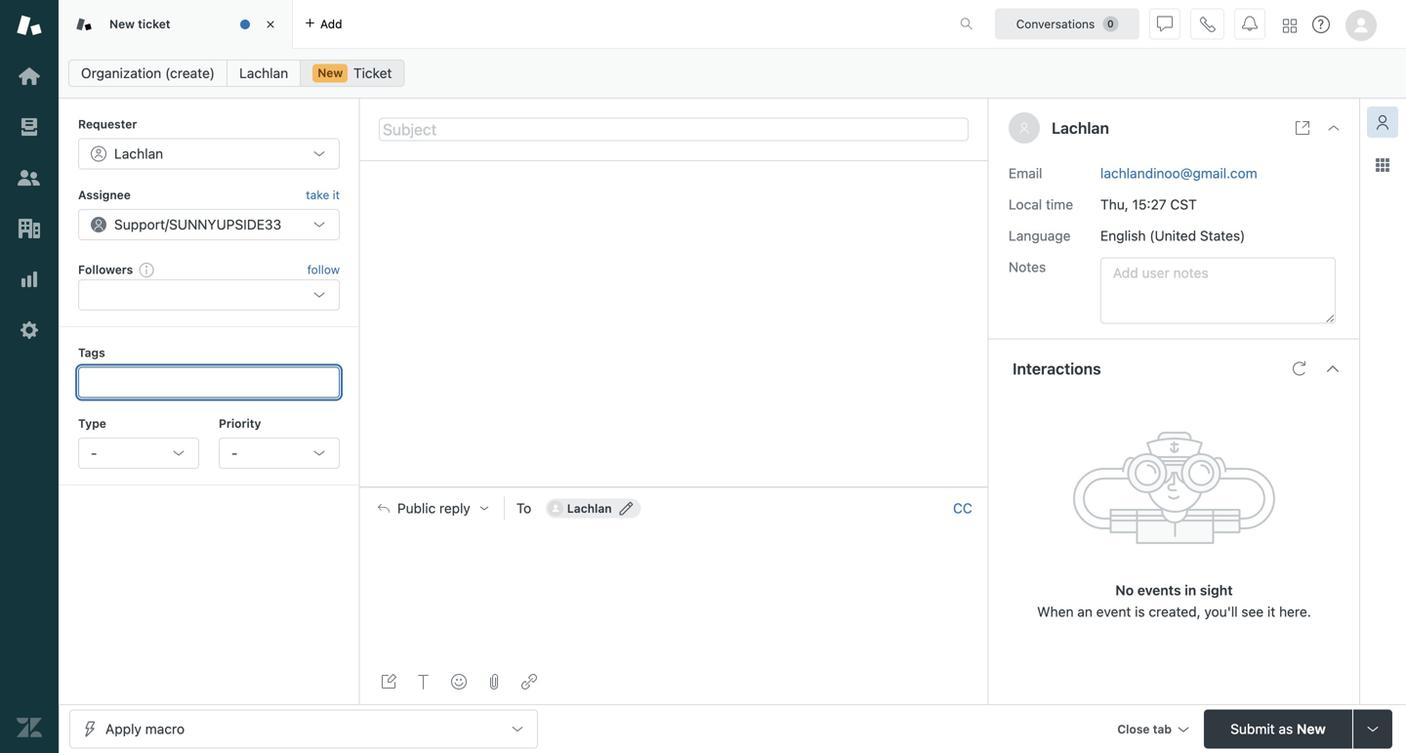 Task type: describe. For each thing, give the bounding box(es) containing it.
public reply
[[398, 500, 471, 516]]

new for new
[[318, 66, 343, 80]]

assignee
[[78, 188, 131, 202]]

apply macro
[[105, 721, 185, 737]]

info on adding followers image
[[139, 262, 155, 277]]

lachlandinoo@gmail.com
[[1101, 165, 1258, 181]]

events
[[1138, 582, 1182, 598]]

lachlan right user icon
[[1052, 119, 1110, 137]]

(united
[[1150, 228, 1197, 244]]

tab
[[1153, 722, 1172, 736]]

when
[[1038, 604, 1074, 620]]

- for priority
[[232, 445, 238, 461]]

get help image
[[1313, 16, 1330, 33]]

2 vertical spatial new
[[1297, 721, 1326, 737]]

language
[[1009, 228, 1071, 244]]

assignee element
[[78, 209, 340, 240]]

organization
[[81, 65, 161, 81]]

15:27
[[1133, 196, 1167, 213]]

submit as new
[[1231, 721, 1326, 737]]

apps image
[[1375, 157, 1391, 173]]

followers
[[78, 263, 133, 276]]

thu,
[[1101, 196, 1129, 213]]

format text image
[[416, 674, 432, 690]]

event
[[1097, 604, 1132, 620]]

created,
[[1149, 604, 1201, 620]]

insert emojis image
[[451, 674, 467, 690]]

draft mode image
[[381, 674, 397, 690]]

close tab button
[[1109, 710, 1197, 752]]

you'll
[[1205, 604, 1238, 620]]

priority
[[219, 417, 261, 430]]

Subject field
[[379, 118, 969, 141]]

public reply button
[[360, 488, 504, 529]]

take it
[[306, 188, 340, 202]]

ticket
[[138, 17, 170, 31]]

apply
[[105, 721, 142, 737]]

to
[[517, 500, 532, 516]]

conversations button
[[995, 8, 1140, 40]]

requester element
[[78, 138, 340, 169]]

secondary element
[[59, 54, 1407, 93]]

here.
[[1280, 604, 1312, 620]]

organization (create)
[[81, 65, 215, 81]]

new for new ticket
[[109, 17, 135, 31]]

close tab
[[1118, 722, 1172, 736]]

lachlan inside requester element
[[114, 145, 163, 162]]

lachlan link
[[227, 60, 301, 87]]

time
[[1046, 196, 1074, 213]]

followers element
[[78, 280, 340, 311]]

follow
[[307, 263, 340, 276]]

submit
[[1231, 721, 1275, 737]]

email
[[1009, 165, 1043, 181]]

user image
[[1021, 123, 1029, 133]]

it inside button
[[333, 188, 340, 202]]

Tags field
[[93, 373, 321, 392]]

- for type
[[91, 445, 97, 461]]

sight
[[1200, 582, 1233, 598]]

sunnyupside33
[[169, 216, 282, 232]]

main element
[[0, 0, 59, 753]]

cst
[[1171, 196, 1197, 213]]

/
[[165, 216, 169, 232]]



Task type: locate. For each thing, give the bounding box(es) containing it.
zendesk products image
[[1284, 19, 1297, 33]]

0 horizontal spatial it
[[333, 188, 340, 202]]

english
[[1101, 228, 1146, 244]]

take
[[306, 188, 329, 202]]

1 vertical spatial it
[[1268, 604, 1276, 620]]

interactions
[[1013, 360, 1101, 378]]

1 - button from the left
[[78, 438, 199, 469]]

cc button
[[953, 500, 973, 517]]

take it button
[[306, 185, 340, 205]]

get started image
[[17, 63, 42, 89]]

2 - button from the left
[[219, 438, 340, 469]]

see
[[1242, 604, 1264, 620]]

displays possible ticket submission types image
[[1366, 721, 1381, 737]]

edit user image
[[620, 502, 634, 515]]

close image
[[261, 15, 280, 34]]

it
[[333, 188, 340, 202], [1268, 604, 1276, 620]]

add button
[[293, 0, 354, 48]]

1 vertical spatial new
[[318, 66, 343, 80]]

cc
[[954, 500, 973, 516]]

- button
[[78, 438, 199, 469], [219, 438, 340, 469]]

support / sunnyupside33
[[114, 216, 282, 232]]

Add user notes text field
[[1101, 257, 1336, 324]]

lachlan inside secondary element
[[239, 65, 288, 81]]

new ticket
[[109, 17, 170, 31]]

user image
[[1019, 122, 1031, 134]]

requester
[[78, 117, 137, 131]]

1 horizontal spatial - button
[[219, 438, 340, 469]]

0 horizontal spatial new
[[109, 17, 135, 31]]

macro
[[145, 721, 185, 737]]

lachlan down requester
[[114, 145, 163, 162]]

- button down priority
[[219, 438, 340, 469]]

in
[[1185, 582, 1197, 598]]

local
[[1009, 196, 1043, 213]]

type
[[78, 417, 106, 430]]

as
[[1279, 721, 1294, 737]]

is
[[1135, 604, 1145, 620]]

zendesk support image
[[17, 13, 42, 38]]

local time
[[1009, 196, 1074, 213]]

tags
[[78, 346, 105, 360]]

1 - from the left
[[91, 445, 97, 461]]

2 horizontal spatial new
[[1297, 721, 1326, 737]]

notes
[[1009, 259, 1046, 275]]

new inside new ticket tab
[[109, 17, 135, 31]]

no
[[1116, 582, 1134, 598]]

view more details image
[[1295, 120, 1311, 136]]

an
[[1078, 604, 1093, 620]]

close image
[[1327, 120, 1342, 136]]

lachlan
[[239, 65, 288, 81], [1052, 119, 1110, 137], [114, 145, 163, 162], [567, 502, 612, 515]]

2 - from the left
[[232, 445, 238, 461]]

add link (cmd k) image
[[522, 674, 537, 690]]

minimize composer image
[[666, 479, 682, 495]]

customers image
[[17, 165, 42, 190]]

it inside the no events in sight when an event is created, you'll see it here.
[[1268, 604, 1276, 620]]

lachlan down close image
[[239, 65, 288, 81]]

notifications image
[[1243, 16, 1258, 32]]

lachlandinoo@gmail.com image
[[548, 501, 563, 516]]

conversations
[[1017, 17, 1095, 31]]

1 horizontal spatial it
[[1268, 604, 1276, 620]]

1 horizontal spatial -
[[232, 445, 238, 461]]

it right take
[[333, 188, 340, 202]]

follow button
[[307, 261, 340, 278]]

organization (create) button
[[68, 60, 228, 87]]

0 vertical spatial new
[[109, 17, 135, 31]]

tabs tab list
[[59, 0, 940, 49]]

thu, 15:27 cst
[[1101, 196, 1197, 213]]

views image
[[17, 114, 42, 140]]

public
[[398, 500, 436, 516]]

reply
[[440, 500, 471, 516]]

english (united states)
[[1101, 228, 1246, 244]]

organizations image
[[17, 216, 42, 241]]

- button down type
[[78, 438, 199, 469]]

ticket
[[354, 65, 392, 81]]

- button for priority
[[219, 438, 340, 469]]

add
[[320, 17, 342, 31]]

- down priority
[[232, 445, 238, 461]]

1 horizontal spatial new
[[318, 66, 343, 80]]

0 horizontal spatial - button
[[78, 438, 199, 469]]

customer context image
[[1375, 114, 1391, 130]]

close
[[1118, 722, 1150, 736]]

new inside secondary element
[[318, 66, 343, 80]]

0 horizontal spatial -
[[91, 445, 97, 461]]

new
[[109, 17, 135, 31], [318, 66, 343, 80], [1297, 721, 1326, 737]]

new ticket tab
[[59, 0, 293, 49]]

admin image
[[17, 317, 42, 343]]

it right 'see'
[[1268, 604, 1276, 620]]

zendesk image
[[17, 715, 42, 740]]

(create)
[[165, 65, 215, 81]]

button displays agent's chat status as invisible. image
[[1158, 16, 1173, 32]]

reporting image
[[17, 267, 42, 292]]

- button for type
[[78, 438, 199, 469]]

support
[[114, 216, 165, 232]]

states)
[[1200, 228, 1246, 244]]

- down type
[[91, 445, 97, 461]]

add attachment image
[[486, 674, 502, 690]]

lachlan right lachlandinoo@gmail.com image on the bottom left of the page
[[567, 502, 612, 515]]

0 vertical spatial it
[[333, 188, 340, 202]]

-
[[91, 445, 97, 461], [232, 445, 238, 461]]

no events in sight when an event is created, you'll see it here.
[[1038, 582, 1312, 620]]



Task type: vqa. For each thing, say whether or not it's contained in the screenshot.
the updates.
no



